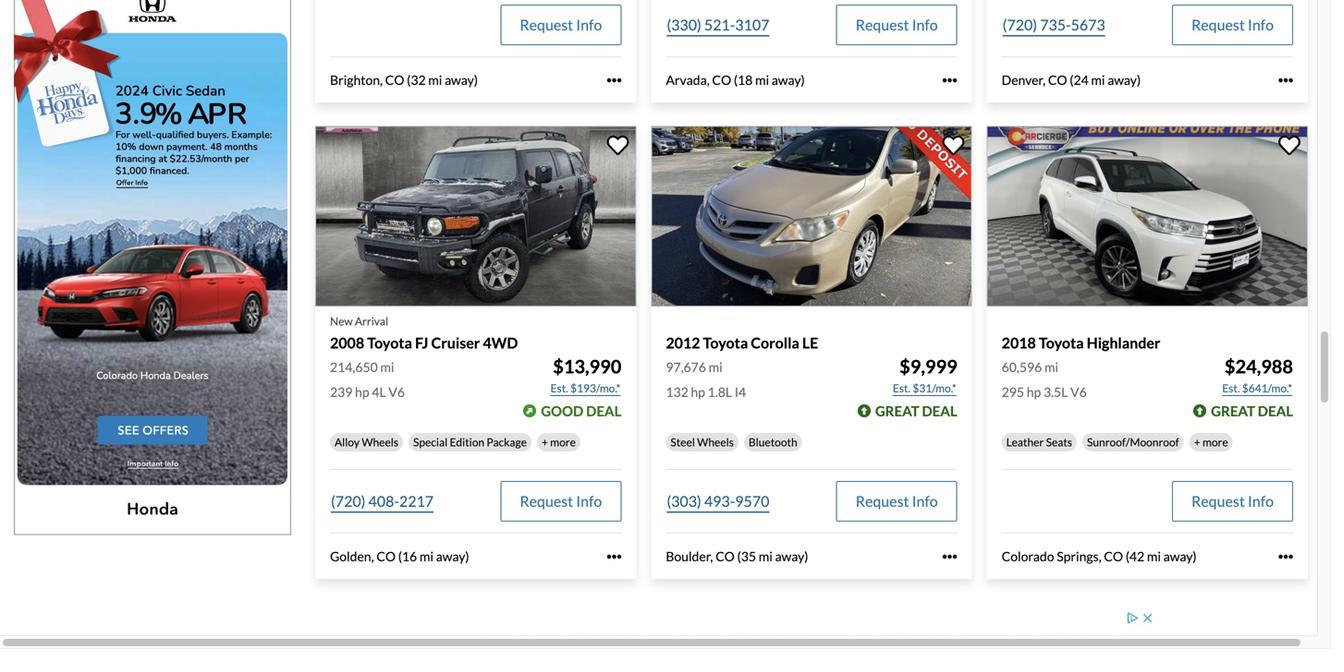 Task type: vqa. For each thing, say whether or not it's contained in the screenshot.
mi in 214,650 mi 239 hp 4l v6
yes



Task type: locate. For each thing, give the bounding box(es) containing it.
$24,988 est. $641/mo.*
[[1222, 356, 1294, 395]]

1 deal from the left
[[586, 403, 622, 420]]

boulder, co (35 mi away)
[[666, 549, 808, 565]]

(303)
[[667, 493, 702, 511]]

wheels right steel
[[697, 436, 734, 450]]

est. inside $13,990 est. $193/mo.*
[[551, 382, 568, 395]]

co left (16
[[377, 549, 396, 565]]

0 horizontal spatial great deal
[[875, 403, 958, 420]]

request for (720) 408-2217
[[520, 493, 573, 511]]

0 horizontal spatial toyota
[[367, 334, 412, 352]]

denver,
[[1002, 72, 1046, 88]]

hp
[[355, 385, 369, 401], [691, 385, 705, 401], [1027, 385, 1041, 401]]

arvada,
[[666, 72, 710, 88]]

+ more down good
[[542, 436, 576, 450]]

request info for (330) 521-3107
[[856, 16, 938, 34]]

hp right "132"
[[691, 385, 705, 401]]

1 more from the left
[[550, 436, 576, 450]]

mi right (18
[[755, 72, 769, 88]]

1 hp from the left
[[355, 385, 369, 401]]

mi up 1.8l
[[709, 360, 723, 376]]

1 horizontal spatial + more
[[1194, 436, 1228, 450]]

2217
[[399, 493, 434, 511]]

deal for $13,990
[[586, 403, 622, 420]]

co left (42
[[1104, 549, 1123, 565]]

est. up good
[[551, 382, 568, 395]]

great
[[875, 403, 920, 420], [1211, 403, 1255, 420]]

+ down good
[[542, 436, 548, 450]]

est.
[[551, 382, 568, 395], [893, 382, 911, 395], [1222, 382, 1240, 395]]

away) for denver, co (24 mi away)
[[1108, 72, 1141, 88]]

0 horizontal spatial wheels
[[362, 436, 399, 450]]

great down est. $641/mo.* button at the bottom of the page
[[1211, 403, 1255, 420]]

0 horizontal spatial (720)
[[331, 493, 366, 511]]

wheels for alloy wheels
[[362, 436, 399, 450]]

$641/mo.*
[[1242, 382, 1293, 395]]

seats
[[1046, 436, 1073, 450]]

deal for $24,988
[[1258, 403, 1294, 420]]

3 toyota from the left
[[1039, 334, 1084, 352]]

2 horizontal spatial hp
[[1027, 385, 1041, 401]]

2008
[[330, 334, 364, 352]]

295
[[1002, 385, 1024, 401]]

away) right (24
[[1108, 72, 1141, 88]]

132
[[666, 385, 689, 401]]

1 vertical spatial advertisement region
[[483, 611, 1156, 650]]

214,650
[[330, 360, 378, 376]]

0 horizontal spatial +
[[542, 436, 548, 450]]

request for (303) 493-9570
[[856, 493, 909, 511]]

great for $24,988
[[1211, 403, 1255, 420]]

co for (35 mi away)
[[716, 549, 735, 565]]

great deal
[[875, 403, 958, 420], [1211, 403, 1294, 420]]

v6 right 4l
[[389, 385, 405, 401]]

0 horizontal spatial hp
[[355, 385, 369, 401]]

2 hp from the left
[[691, 385, 705, 401]]

more down good
[[550, 436, 576, 450]]

toyota up 60,596 mi 295 hp 3.5l v6
[[1039, 334, 1084, 352]]

ellipsis h image
[[943, 73, 958, 88], [607, 550, 622, 565], [1279, 550, 1294, 565]]

+ more
[[542, 436, 576, 450], [1194, 436, 1228, 450]]

deal down $641/mo.*
[[1258, 403, 1294, 420]]

(720) left 408-
[[331, 493, 366, 511]]

request info
[[520, 16, 602, 34], [856, 16, 938, 34], [1192, 16, 1274, 34], [520, 493, 602, 511], [856, 493, 938, 511], [1192, 493, 1274, 511]]

2 more from the left
[[1203, 436, 1228, 450]]

0 horizontal spatial ellipsis h image
[[607, 550, 622, 565]]

v6 inside 214,650 mi 239 hp 4l v6
[[389, 385, 405, 401]]

1 horizontal spatial great deal
[[1211, 403, 1294, 420]]

2018
[[1002, 334, 1036, 352]]

info for (720) 735-5673
[[1248, 16, 1274, 34]]

1 horizontal spatial ellipsis h image
[[943, 550, 958, 565]]

mi up 4l
[[380, 360, 394, 376]]

3 hp from the left
[[1027, 385, 1041, 401]]

co
[[385, 72, 404, 88], [712, 72, 731, 88], [1048, 72, 1068, 88], [377, 549, 396, 565], [716, 549, 735, 565], [1104, 549, 1123, 565]]

hp left 4l
[[355, 385, 369, 401]]

(720) for (720) 408-2217
[[331, 493, 366, 511]]

1 horizontal spatial ellipsis h image
[[943, 73, 958, 88]]

2 great deal from the left
[[1211, 403, 1294, 420]]

co left (18
[[712, 72, 731, 88]]

0 horizontal spatial v6
[[389, 385, 405, 401]]

2 + more from the left
[[1194, 436, 1228, 450]]

1 horizontal spatial great
[[1211, 403, 1255, 420]]

2 deal from the left
[[922, 403, 958, 420]]

golden, co (16 mi away)
[[330, 549, 469, 565]]

60,596
[[1002, 360, 1042, 376]]

co for (18 mi away)
[[712, 72, 731, 88]]

0 horizontal spatial ellipsis h image
[[607, 73, 622, 88]]

2 v6 from the left
[[1071, 385, 1087, 401]]

request info button
[[500, 5, 622, 45], [836, 5, 958, 45], [1172, 5, 1294, 45], [500, 482, 622, 523], [836, 482, 958, 523], [1172, 482, 1294, 523]]

v6
[[389, 385, 405, 401], [1071, 385, 1087, 401]]

hp inside 214,650 mi 239 hp 4l v6
[[355, 385, 369, 401]]

0 horizontal spatial deal
[[586, 403, 622, 420]]

brighton,
[[330, 72, 383, 88]]

1 horizontal spatial toyota
[[703, 334, 748, 352]]

1 horizontal spatial more
[[1203, 436, 1228, 450]]

toyota up "97,676 mi 132 hp 1.8l i4"
[[703, 334, 748, 352]]

cruiser
[[431, 334, 480, 352]]

away) right (35 at the bottom of page
[[775, 549, 808, 565]]

toyota down arrival
[[367, 334, 412, 352]]

great deal down est. $641/mo.* button at the bottom of the page
[[1211, 403, 1294, 420]]

+ right sunroof/moonroof
[[1194, 436, 1201, 450]]

corolla
[[751, 334, 800, 352]]

0 horizontal spatial great
[[875, 403, 920, 420]]

le
[[802, 334, 819, 352]]

+ more for special edition package
[[542, 436, 576, 450]]

1 horizontal spatial deal
[[922, 403, 958, 420]]

co left (24
[[1048, 72, 1068, 88]]

2 horizontal spatial ellipsis h image
[[1279, 73, 1294, 88]]

0 vertical spatial (720)
[[1003, 16, 1037, 34]]

(720) 735-5673 button
[[1002, 5, 1106, 45]]

request
[[520, 16, 573, 34], [856, 16, 909, 34], [1192, 16, 1245, 34], [520, 493, 573, 511], [856, 493, 909, 511], [1192, 493, 1245, 511]]

1 v6 from the left
[[389, 385, 405, 401]]

$13,990 est. $193/mo.*
[[551, 356, 622, 395]]

great deal down est. $31/mo.* button
[[875, 403, 958, 420]]

co left (32
[[385, 72, 404, 88]]

deal down $31/mo.*
[[922, 403, 958, 420]]

v6 inside 60,596 mi 295 hp 3.5l v6
[[1071, 385, 1087, 401]]

2 horizontal spatial toyota
[[1039, 334, 1084, 352]]

alloy wheels
[[335, 436, 399, 450]]

hp for $13,990
[[355, 385, 369, 401]]

ellipsis h image for colorado springs, co (42 mi away)
[[1279, 550, 1294, 565]]

+
[[542, 436, 548, 450], [1194, 436, 1201, 450]]

more
[[550, 436, 576, 450], [1203, 436, 1228, 450]]

great down est. $31/mo.* button
[[875, 403, 920, 420]]

1 est. from the left
[[551, 382, 568, 395]]

1 great from the left
[[875, 403, 920, 420]]

great deal for $9,999
[[875, 403, 958, 420]]

gold 2012 toyota corolla le sedan front-wheel drive 4-speed automatic image
[[651, 126, 972, 307]]

1 toyota from the left
[[367, 334, 412, 352]]

1 wheels from the left
[[362, 436, 399, 450]]

est. inside $24,988 est. $641/mo.*
[[1222, 382, 1240, 395]]

ellipsis h image
[[607, 73, 622, 88], [1279, 73, 1294, 88], [943, 550, 958, 565]]

1 horizontal spatial est.
[[893, 382, 911, 395]]

2 horizontal spatial est.
[[1222, 382, 1240, 395]]

3.5l
[[1044, 385, 1068, 401]]

more for sunroof/moonroof
[[1203, 436, 1228, 450]]

away) right (18
[[772, 72, 805, 88]]

mi right (24
[[1091, 72, 1105, 88]]

2 great from the left
[[1211, 403, 1255, 420]]

co left (35 at the bottom of page
[[716, 549, 735, 565]]

colorado
[[1002, 549, 1054, 565]]

1 + from the left
[[542, 436, 548, 450]]

boulder,
[[666, 549, 713, 565]]

springs,
[[1057, 549, 1102, 565]]

(18
[[734, 72, 753, 88]]

toyota
[[367, 334, 412, 352], [703, 334, 748, 352], [1039, 334, 1084, 352]]

3 deal from the left
[[1258, 403, 1294, 420]]

more down est. $641/mo.* button at the bottom of the page
[[1203, 436, 1228, 450]]

0 horizontal spatial + more
[[542, 436, 576, 450]]

+ more down est. $641/mo.* button at the bottom of the page
[[1194, 436, 1228, 450]]

1 horizontal spatial v6
[[1071, 385, 1087, 401]]

est. left $31/mo.*
[[893, 382, 911, 395]]

408-
[[368, 493, 399, 511]]

2 horizontal spatial ellipsis h image
[[1279, 550, 1294, 565]]

2 toyota from the left
[[703, 334, 748, 352]]

away) right (32
[[445, 72, 478, 88]]

3 est. from the left
[[1222, 382, 1240, 395]]

mi right (32
[[428, 72, 442, 88]]

1 horizontal spatial (720)
[[1003, 16, 1037, 34]]

away) for boulder, co (35 mi away)
[[775, 549, 808, 565]]

v6 right 3.5l
[[1071, 385, 1087, 401]]

2018 toyota highlander
[[1002, 334, 1161, 352]]

co for (16 mi away)
[[377, 549, 396, 565]]

new arrival 2008 toyota fj cruiser 4wd
[[330, 315, 518, 352]]

hp inside "97,676 mi 132 hp 1.8l i4"
[[691, 385, 705, 401]]

0 horizontal spatial advertisement region
[[14, 0, 291, 536]]

request info button for (303) 493-9570
[[836, 482, 958, 523]]

est. $193/mo.* button
[[550, 380, 622, 398]]

deal for $9,999
[[922, 403, 958, 420]]

est. down '$24,988'
[[1222, 382, 1240, 395]]

v6 for $13,990
[[389, 385, 405, 401]]

hp right '295'
[[1027, 385, 1041, 401]]

(330) 521-3107
[[667, 16, 770, 34]]

away) right (16
[[436, 549, 469, 565]]

info
[[576, 16, 602, 34], [912, 16, 938, 34], [1248, 16, 1274, 34], [576, 493, 602, 511], [912, 493, 938, 511], [1248, 493, 1274, 511]]

mi up 3.5l
[[1045, 360, 1059, 376]]

mi right (35 at the bottom of page
[[759, 549, 773, 565]]

1 horizontal spatial +
[[1194, 436, 1201, 450]]

est. for $13,990
[[551, 382, 568, 395]]

leather seats
[[1007, 436, 1073, 450]]

deal down the $193/mo.*
[[586, 403, 622, 420]]

1 horizontal spatial wheels
[[697, 436, 734, 450]]

ellipsis h image for arvada, co (18 mi away)
[[943, 73, 958, 88]]

2 horizontal spatial deal
[[1258, 403, 1294, 420]]

214,650 mi 239 hp 4l v6
[[330, 360, 405, 401]]

request info button for (330) 521-3107
[[836, 5, 958, 45]]

bluetooth
[[749, 436, 798, 450]]

2 wheels from the left
[[697, 436, 734, 450]]

special
[[413, 436, 448, 450]]

$31/mo.*
[[913, 382, 957, 395]]

est. inside $9,999 est. $31/mo.*
[[893, 382, 911, 395]]

(42
[[1126, 549, 1145, 565]]

(720) left 735-
[[1003, 16, 1037, 34]]

fj
[[415, 334, 428, 352]]

1 great deal from the left
[[875, 403, 958, 420]]

1 + more from the left
[[542, 436, 576, 450]]

2 + from the left
[[1194, 436, 1201, 450]]

mi
[[428, 72, 442, 88], [755, 72, 769, 88], [1091, 72, 1105, 88], [380, 360, 394, 376], [709, 360, 723, 376], [1045, 360, 1059, 376], [420, 549, 434, 565], [759, 549, 773, 565], [1147, 549, 1161, 565]]

hp inside 60,596 mi 295 hp 3.5l v6
[[1027, 385, 1041, 401]]

0 horizontal spatial est.
[[551, 382, 568, 395]]

1 vertical spatial (720)
[[331, 493, 366, 511]]

2 est. from the left
[[893, 382, 911, 395]]

(720)
[[1003, 16, 1037, 34], [331, 493, 366, 511]]

wheels right alloy
[[362, 436, 399, 450]]

request info button for (720) 408-2217
[[500, 482, 622, 523]]

deal
[[586, 403, 622, 420], [922, 403, 958, 420], [1258, 403, 1294, 420]]

request info for (303) 493-9570
[[856, 493, 938, 511]]

mi right (16
[[420, 549, 434, 565]]

wheels for steel wheels
[[697, 436, 734, 450]]

1 horizontal spatial hp
[[691, 385, 705, 401]]

(330)
[[667, 16, 702, 34]]

advertisement region
[[14, 0, 291, 536], [483, 611, 1156, 650]]

0 horizontal spatial more
[[550, 436, 576, 450]]



Task type: describe. For each thing, give the bounding box(es) containing it.
3107
[[735, 16, 770, 34]]

golden,
[[330, 549, 374, 565]]

$9,999
[[900, 356, 958, 378]]

ellipsis h image for request info
[[607, 73, 622, 88]]

new
[[330, 315, 353, 328]]

1 horizontal spatial advertisement region
[[483, 611, 1156, 650]]

black 2008 toyota fj cruiser 4wd suv / crossover four-wheel drive automatic image
[[315, 126, 636, 307]]

colorado springs, co (42 mi away)
[[1002, 549, 1197, 565]]

est. $31/mo.* button
[[892, 380, 958, 398]]

est. for $9,999
[[893, 382, 911, 395]]

arrival
[[355, 315, 388, 328]]

4wd
[[483, 334, 518, 352]]

60,596 mi 295 hp 3.5l v6
[[1002, 360, 1087, 401]]

highlander
[[1087, 334, 1161, 352]]

request for (720) 735-5673
[[1192, 16, 1245, 34]]

away) right (42
[[1164, 549, 1197, 565]]

(720) for (720) 735-5673
[[1003, 16, 1037, 34]]

(35
[[737, 549, 756, 565]]

away) for arvada, co (18 mi away)
[[772, 72, 805, 88]]

away) for golden, co (16 mi away)
[[436, 549, 469, 565]]

sunroof/moonroof
[[1087, 436, 1179, 450]]

1.8l
[[708, 385, 732, 401]]

steel
[[671, 436, 695, 450]]

4l
[[372, 385, 386, 401]]

brighton, co (32 mi away)
[[330, 72, 478, 88]]

hp for $9,999
[[691, 385, 705, 401]]

(24
[[1070, 72, 1089, 88]]

co for (24 mi away)
[[1048, 72, 1068, 88]]

+ for special edition package
[[542, 436, 548, 450]]

(303) 493-9570
[[667, 493, 770, 511]]

mi right (42
[[1147, 549, 1161, 565]]

9570
[[735, 493, 770, 511]]

toyota inside new arrival 2008 toyota fj cruiser 4wd
[[367, 334, 412, 352]]

request info for (720) 408-2217
[[520, 493, 602, 511]]

info for (720) 408-2217
[[576, 493, 602, 511]]

great for $9,999
[[875, 403, 920, 420]]

(720) 735-5673
[[1003, 16, 1106, 34]]

request info for (720) 735-5673
[[1192, 16, 1274, 34]]

co for (32 mi away)
[[385, 72, 404, 88]]

steel wheels
[[671, 436, 734, 450]]

ellipsis h image for golden, co (16 mi away)
[[607, 550, 622, 565]]

good deal
[[541, 403, 622, 420]]

alloy
[[335, 436, 360, 450]]

5673
[[1071, 16, 1106, 34]]

info for (303) 493-9570
[[912, 493, 938, 511]]

239
[[330, 385, 353, 401]]

away) for brighton, co (32 mi away)
[[445, 72, 478, 88]]

i4
[[735, 385, 746, 401]]

edition
[[450, 436, 485, 450]]

toyota for $9,999
[[703, 334, 748, 352]]

info for (330) 521-3107
[[912, 16, 938, 34]]

735-
[[1040, 16, 1071, 34]]

97,676 mi 132 hp 1.8l i4
[[666, 360, 746, 401]]

$13,990
[[553, 356, 622, 378]]

521-
[[704, 16, 735, 34]]

request info button for (720) 735-5673
[[1172, 5, 1294, 45]]

hp for $24,988
[[1027, 385, 1041, 401]]

special edition package
[[413, 436, 527, 450]]

est. $641/mo.* button
[[1222, 380, 1294, 398]]

arvada, co (18 mi away)
[[666, 72, 805, 88]]

est. for $24,988
[[1222, 382, 1240, 395]]

v6 for $24,988
[[1071, 385, 1087, 401]]

mi inside "97,676 mi 132 hp 1.8l i4"
[[709, 360, 723, 376]]

toyota for $24,988
[[1039, 334, 1084, 352]]

leather
[[1007, 436, 1044, 450]]

mi inside 214,650 mi 239 hp 4l v6
[[380, 360, 394, 376]]

(720) 408-2217
[[331, 493, 434, 511]]

great deal for $24,988
[[1211, 403, 1294, 420]]

0 vertical spatial advertisement region
[[14, 0, 291, 536]]

package
[[487, 436, 527, 450]]

$193/mo.*
[[571, 382, 621, 395]]

denver, co (24 mi away)
[[1002, 72, 1141, 88]]

(32
[[407, 72, 426, 88]]

(303) 493-9570 button
[[666, 482, 771, 523]]

more for special edition package
[[550, 436, 576, 450]]

+ more for sunroof/moonroof
[[1194, 436, 1228, 450]]

mi inside 60,596 mi 295 hp 3.5l v6
[[1045, 360, 1059, 376]]

$9,999 est. $31/mo.*
[[893, 356, 958, 395]]

white 2018 toyota highlander suv / crossover  automatic image
[[987, 126, 1308, 307]]

493-
[[704, 493, 735, 511]]

$24,988
[[1225, 356, 1294, 378]]

(330) 521-3107 button
[[666, 5, 771, 45]]

(720) 408-2217 button
[[330, 482, 435, 523]]

(16
[[398, 549, 417, 565]]

97,676
[[666, 360, 706, 376]]

+ for sunroof/moonroof
[[1194, 436, 1201, 450]]

ellipsis h image for (720) 735-5673
[[1279, 73, 1294, 88]]

2012 toyota corolla le
[[666, 334, 819, 352]]

request for (330) 521-3107
[[856, 16, 909, 34]]

2012
[[666, 334, 700, 352]]

good
[[541, 403, 584, 420]]



